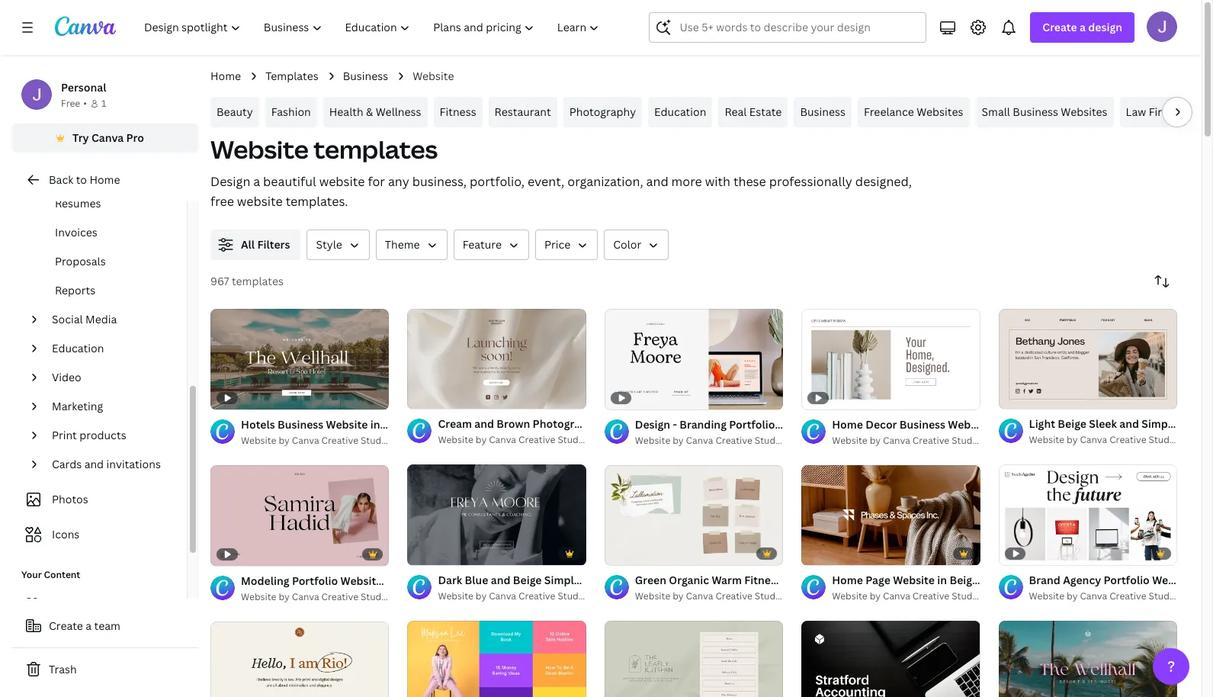 Task type: locate. For each thing, give the bounding box(es) containing it.
1 of 7 link
[[802, 465, 980, 565]]

1 vertical spatial and
[[1120, 417, 1139, 431]]

0 vertical spatial fitness
[[440, 104, 476, 119]]

&
[[366, 104, 373, 119]]

creative inside light beige sleek and simple blogge website by canva creative studio
[[1110, 433, 1147, 446]]

2 horizontal spatial and
[[1120, 417, 1139, 431]]

0 horizontal spatial website
[[237, 193, 283, 210]]

all filters
[[241, 237, 290, 252]]

1 horizontal spatial of
[[819, 548, 830, 558]]

photography link
[[563, 97, 642, 127]]

1 vertical spatial a
[[253, 173, 260, 190]]

and left more
[[646, 173, 669, 190]]

1 left 7 at the bottom of the page
[[812, 548, 817, 558]]

to
[[76, 172, 87, 187]]

light beige sleek and simple blogge website by canva creative studio
[[1029, 417, 1213, 446]]

1 vertical spatial create
[[49, 619, 83, 633]]

business link
[[343, 68, 388, 85], [794, 97, 852, 127]]

create inside dropdown button
[[1043, 20, 1077, 34]]

dark blue and beige simple dark consultancy portfolio & resume website image
[[408, 464, 586, 565]]

health & wellness link
[[323, 97, 427, 127]]

fitness right wellness
[[440, 104, 476, 119]]

create a team button
[[12, 611, 198, 641]]

print products link
[[46, 421, 178, 450]]

•
[[83, 97, 87, 110]]

photos link
[[21, 485, 178, 514]]

1 horizontal spatial education
[[654, 104, 707, 119]]

websites right freelance
[[917, 104, 964, 119]]

business for business link to the right
[[800, 104, 846, 119]]

2 vertical spatial a
[[86, 619, 92, 633]]

home up beauty
[[210, 69, 241, 83]]

business link right estate
[[794, 97, 852, 127]]

website down design
[[237, 193, 283, 210]]

1 for 1 of 5
[[418, 548, 423, 559]]

free •
[[61, 97, 87, 110]]

link
[[805, 573, 827, 587]]

website
[[319, 173, 365, 190], [237, 193, 283, 210]]

1 horizontal spatial home
[[210, 69, 241, 83]]

a left design
[[1080, 20, 1086, 34]]

1 of 5 link
[[408, 464, 586, 566]]

beauty link
[[210, 97, 259, 127]]

sleek
[[1089, 417, 1117, 431]]

more
[[672, 173, 702, 190]]

2 vertical spatial and
[[84, 457, 104, 471]]

0 vertical spatial website
[[319, 173, 365, 190]]

education
[[654, 104, 707, 119], [52, 341, 104, 355]]

967 templates
[[210, 274, 284, 288]]

1 vertical spatial fitness
[[745, 573, 782, 587]]

home page website in beige cream warm & modern style image
[[802, 465, 980, 565]]

0 horizontal spatial websites
[[917, 104, 964, 119]]

law firm website
[[1126, 104, 1213, 119]]

jacob simon image
[[1147, 11, 1178, 42]]

websites inside "link"
[[917, 104, 964, 119]]

education link down media
[[46, 334, 178, 363]]

2 horizontal spatial a
[[1080, 20, 1086, 34]]

media
[[85, 312, 117, 326]]

1 right "•"
[[101, 97, 106, 110]]

and right sleek
[[1120, 417, 1139, 431]]

create left team
[[49, 619, 83, 633]]

education for education link to the top
[[654, 104, 707, 119]]

Sort by button
[[1147, 266, 1178, 297]]

2 of from the left
[[425, 548, 436, 559]]

0 vertical spatial education
[[654, 104, 707, 119]]

websites left law
[[1061, 104, 1108, 119]]

0 horizontal spatial templates
[[232, 274, 284, 288]]

1 for 1 of 7
[[812, 548, 817, 558]]

1 vertical spatial business link
[[794, 97, 852, 127]]

education down social media at the left top of page
[[52, 341, 104, 355]]

Search search field
[[680, 13, 917, 42]]

icons link
[[21, 520, 178, 549]]

1 vertical spatial home
[[90, 172, 120, 187]]

1 of from the left
[[819, 548, 830, 558]]

1 horizontal spatial fitness
[[745, 573, 782, 587]]

1 websites from the left
[[917, 104, 964, 119]]

0 vertical spatial education link
[[648, 97, 713, 127]]

1
[[101, 97, 106, 110], [812, 548, 817, 558], [418, 548, 423, 559]]

real estate
[[725, 104, 782, 119]]

1 left 5
[[418, 548, 423, 559]]

beautiful
[[263, 173, 316, 190]]

yellow colorful blocks blogger bio-link website image
[[408, 620, 586, 697]]

0 horizontal spatial and
[[84, 457, 104, 471]]

create a team
[[49, 619, 120, 633]]

education left real
[[654, 104, 707, 119]]

1 of 7
[[812, 548, 837, 558]]

style
[[316, 237, 342, 252]]

1 for 1
[[101, 97, 106, 110]]

feature
[[463, 237, 502, 252]]

0 horizontal spatial of
[[425, 548, 436, 559]]

0 vertical spatial create
[[1043, 20, 1077, 34]]

warm
[[712, 573, 742, 587]]

business right estate
[[800, 104, 846, 119]]

fitness
[[440, 104, 476, 119], [745, 573, 782, 587]]

business link up the &
[[343, 68, 388, 85]]

of left 5
[[425, 548, 436, 559]]

0 horizontal spatial business
[[343, 69, 388, 83]]

business
[[343, 69, 388, 83], [800, 104, 846, 119], [1013, 104, 1059, 119]]

967
[[210, 274, 229, 288]]

None search field
[[649, 12, 927, 43]]

health & wellness
[[329, 104, 421, 119]]

1 horizontal spatial create
[[1043, 20, 1077, 34]]

0 horizontal spatial home
[[90, 172, 120, 187]]

cream and brown photographic beauty site launch website image
[[408, 309, 586, 409]]

green organic warm fitness bio-link website link
[[635, 572, 871, 589]]

professionally
[[769, 173, 853, 190]]

0 horizontal spatial business link
[[343, 68, 388, 85]]

website by canva creative studio
[[438, 433, 587, 446], [241, 434, 390, 447], [635, 434, 784, 447], [832, 434, 981, 447], [438, 589, 587, 602], [832, 590, 981, 603], [1029, 590, 1178, 603], [241, 590, 390, 603]]

1 horizontal spatial and
[[646, 173, 669, 190]]

1 horizontal spatial templates
[[314, 133, 438, 165]]

0 horizontal spatial 1
[[101, 97, 106, 110]]

fashion
[[271, 104, 311, 119]]

a inside website templates design a beautiful website for any business, portfolio, event, organization, and more with these professionally designed, free website templates.
[[253, 173, 260, 190]]

1 vertical spatial templates
[[232, 274, 284, 288]]

templates up the for
[[314, 133, 438, 165]]

0 horizontal spatial create
[[49, 619, 83, 633]]

canva
[[91, 130, 124, 145], [489, 433, 516, 446], [1080, 433, 1108, 446], [292, 434, 319, 447], [686, 434, 713, 447], [883, 434, 911, 447], [489, 589, 516, 602], [686, 590, 713, 603], [883, 590, 911, 603], [1080, 590, 1108, 603], [292, 590, 319, 603]]

green organic warm fitness bio-link website website by canva creative studio
[[635, 573, 871, 603]]

business up the &
[[343, 69, 388, 83]]

studio inside the green organic warm fitness bio-link website website by canva creative studio
[[755, 590, 784, 603]]

create inside button
[[49, 619, 83, 633]]

0 horizontal spatial a
[[86, 619, 92, 633]]

website
[[413, 69, 454, 83], [1175, 104, 1213, 119], [210, 133, 309, 165], [438, 433, 474, 446], [1029, 433, 1065, 446], [241, 434, 276, 447], [635, 434, 671, 447], [832, 434, 868, 447], [830, 573, 871, 587], [438, 589, 474, 602], [635, 590, 671, 603], [832, 590, 868, 603], [1029, 590, 1065, 603], [241, 590, 276, 603]]

1 horizontal spatial 1
[[418, 548, 423, 559]]

top level navigation element
[[134, 12, 613, 43]]

1 vertical spatial education link
[[46, 334, 178, 363]]

business right small
[[1013, 104, 1059, 119]]

a right design
[[253, 173, 260, 190]]

video link
[[46, 363, 178, 392]]

a for design
[[1080, 20, 1086, 34]]

1 horizontal spatial education link
[[648, 97, 713, 127]]

1 horizontal spatial business
[[800, 104, 846, 119]]

cards and invitations link
[[46, 450, 178, 479]]

education link left real
[[648, 97, 713, 127]]

any
[[388, 173, 409, 190]]

a left team
[[86, 619, 92, 633]]

create left design
[[1043, 20, 1077, 34]]

website up templates.
[[319, 173, 365, 190]]

1 horizontal spatial a
[[253, 173, 260, 190]]

0 horizontal spatial education link
[[46, 334, 178, 363]]

a inside dropdown button
[[1080, 20, 1086, 34]]

all filters button
[[210, 230, 301, 260]]

5
[[438, 548, 444, 559]]

a
[[1080, 20, 1086, 34], [253, 173, 260, 190], [86, 619, 92, 633]]

content
[[44, 568, 80, 581]]

templates down all filters button
[[232, 274, 284, 288]]

1 horizontal spatial websites
[[1061, 104, 1108, 119]]

portfolio,
[[470, 173, 525, 190]]

0 horizontal spatial education
[[52, 341, 104, 355]]

a inside button
[[86, 619, 92, 633]]

home right to at the top
[[90, 172, 120, 187]]

templates inside website templates design a beautiful website for any business, portfolio, event, organization, and more with these professionally designed, free website templates.
[[314, 133, 438, 165]]

0 vertical spatial and
[[646, 173, 669, 190]]

team
[[94, 619, 120, 633]]

and right cards
[[84, 457, 104, 471]]

0 vertical spatial a
[[1080, 20, 1086, 34]]

0 vertical spatial templates
[[314, 133, 438, 165]]

restaurant link
[[489, 97, 557, 127]]

creative inside the green organic warm fitness bio-link website website by canva creative studio
[[716, 590, 753, 603]]

create for create a design
[[1043, 20, 1077, 34]]

fitness left "bio-"
[[745, 573, 782, 587]]

1 vertical spatial website
[[237, 193, 283, 210]]

canva inside the green organic warm fitness bio-link website website by canva creative studio
[[686, 590, 713, 603]]

print
[[52, 428, 77, 442]]

create
[[1043, 20, 1077, 34], [49, 619, 83, 633]]

and
[[646, 173, 669, 190], [1120, 417, 1139, 431], [84, 457, 104, 471]]

proposals link
[[24, 247, 187, 276]]

personal
[[61, 80, 106, 95]]

0 horizontal spatial fitness
[[440, 104, 476, 119]]

1 vertical spatial education
[[52, 341, 104, 355]]

feature button
[[453, 230, 529, 260]]

website inside website templates design a beautiful website for any business, portfolio, event, organization, and more with these professionally designed, free website templates.
[[210, 133, 309, 165]]

theme button
[[376, 230, 447, 260]]

of left 7 at the bottom of the page
[[819, 548, 830, 558]]

reports
[[55, 283, 96, 297]]

health
[[329, 104, 364, 119]]

2 horizontal spatial 1
[[812, 548, 817, 558]]

education link
[[648, 97, 713, 127], [46, 334, 178, 363]]



Task type: vqa. For each thing, say whether or not it's contained in the screenshot.
top 'Banner'
no



Task type: describe. For each thing, give the bounding box(es) containing it.
marketing
[[52, 399, 103, 413]]

style button
[[307, 230, 370, 260]]

create a design button
[[1031, 12, 1135, 43]]

photography
[[569, 104, 636, 119]]

law
[[1126, 104, 1146, 119]]

simple
[[1142, 417, 1178, 431]]

education for education link to the left
[[52, 341, 104, 355]]

real estate link
[[719, 97, 788, 127]]

trash link
[[12, 654, 198, 685]]

back
[[49, 172, 73, 187]]

green organic warm food and restaurant bio-link website image
[[605, 621, 783, 697]]

create for create a team
[[49, 619, 83, 633]]

templates
[[266, 69, 319, 83]]

templates for 967
[[232, 274, 284, 288]]

templates link
[[266, 68, 319, 85]]

law firm website link
[[1120, 97, 1213, 127]]

reports link
[[24, 276, 187, 305]]

of for 5
[[425, 548, 436, 559]]

social
[[52, 312, 83, 326]]

cards
[[52, 457, 82, 471]]

your
[[21, 568, 42, 581]]

and inside website templates design a beautiful website for any business, portfolio, event, organization, and more with these professionally designed, free website templates.
[[646, 173, 669, 190]]

of for 7
[[819, 548, 830, 558]]

small business websites
[[982, 104, 1108, 119]]

business,
[[412, 173, 467, 190]]

and inside light beige sleek and simple blogge website by canva creative studio
[[1120, 417, 1139, 431]]

organization,
[[568, 173, 643, 190]]

0 vertical spatial business link
[[343, 68, 388, 85]]

light
[[1029, 417, 1056, 431]]

back to home
[[49, 172, 120, 187]]

canva inside try canva pro button
[[91, 130, 124, 145]]

home link
[[210, 68, 241, 85]]

proposals
[[55, 254, 106, 268]]

7
[[833, 548, 837, 558]]

try canva pro button
[[12, 124, 198, 153]]

beauty
[[217, 104, 253, 119]]

resumes link
[[24, 189, 187, 218]]

small
[[982, 104, 1010, 119]]

1 of 5
[[418, 548, 444, 559]]

social media
[[52, 312, 117, 326]]

your content
[[21, 568, 80, 581]]

real
[[725, 104, 747, 119]]

invitations
[[106, 457, 161, 471]]

estate
[[750, 104, 782, 119]]

by inside the green organic warm fitness bio-link website website by canva creative studio
[[673, 590, 684, 603]]

light beige sleek and simple blogger personal website image
[[999, 309, 1178, 409]]

2 websites from the left
[[1061, 104, 1108, 119]]

fashion link
[[265, 97, 317, 127]]

firm
[[1149, 104, 1172, 119]]

website inside light beige sleek and simple blogge website by canva creative studio
[[1029, 433, 1065, 446]]

1 horizontal spatial business link
[[794, 97, 852, 127]]

templates.
[[286, 193, 348, 210]]

cards and invitations
[[52, 457, 161, 471]]

design
[[1089, 20, 1123, 34]]

free
[[210, 193, 234, 210]]

restaurant
[[495, 104, 551, 119]]

try canva pro
[[73, 130, 144, 145]]

free
[[61, 97, 80, 110]]

business for the topmost business link
[[343, 69, 388, 83]]

products
[[80, 428, 126, 442]]

icons
[[52, 527, 80, 541]]

studio inside light beige sleek and simple blogge website by canva creative studio
[[1149, 433, 1178, 446]]

a for team
[[86, 619, 92, 633]]

invoices link
[[24, 218, 187, 247]]

green organic warm fitness bio-link website image
[[605, 465, 783, 565]]

event,
[[528, 173, 565, 190]]

back to home link
[[12, 165, 198, 195]]

0 vertical spatial home
[[210, 69, 241, 83]]

organic
[[669, 573, 709, 587]]

blogge
[[1180, 417, 1213, 431]]

fitness inside the green organic warm fitness bio-link website website by canva creative studio
[[745, 573, 782, 587]]

color
[[613, 237, 642, 252]]

invoices
[[55, 225, 97, 239]]

light beige sleek and simple blogge link
[[1029, 416, 1213, 433]]

templates for website
[[314, 133, 438, 165]]

these
[[734, 173, 766, 190]]

with
[[705, 173, 731, 190]]

freelance websites link
[[858, 97, 970, 127]]

marketing link
[[46, 392, 178, 421]]

video
[[52, 370, 81, 384]]

wellness
[[376, 104, 421, 119]]

social media link
[[46, 305, 178, 334]]

theme
[[385, 237, 420, 252]]

canva inside light beige sleek and simple blogge website by canva creative studio
[[1080, 433, 1108, 446]]

fitness link
[[434, 97, 482, 127]]

design
[[210, 173, 250, 190]]

try
[[73, 130, 89, 145]]

website templates design a beautiful website for any business, portfolio, event, organization, and more with these professionally designed, free website templates.
[[210, 133, 912, 210]]

color button
[[604, 230, 669, 260]]

by inside light beige sleek and simple blogge website by canva creative studio
[[1067, 433, 1078, 446]]

price button
[[535, 230, 598, 260]]

1 horizontal spatial website
[[319, 173, 365, 190]]

bio-
[[784, 573, 805, 587]]

2 horizontal spatial business
[[1013, 104, 1059, 119]]

designed,
[[856, 173, 912, 190]]

for
[[368, 173, 385, 190]]

green
[[635, 573, 667, 587]]

print products
[[52, 428, 126, 442]]

create a design
[[1043, 20, 1123, 34]]

freelance websites
[[864, 104, 964, 119]]



